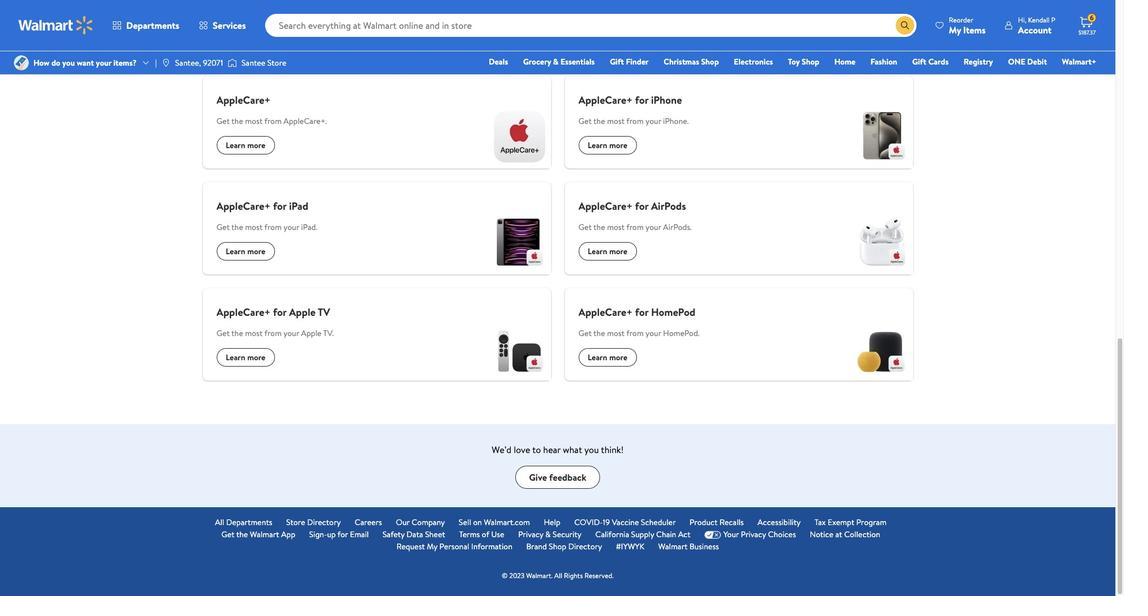 Task type: vqa. For each thing, say whether or not it's contained in the screenshot.


Task type: describe. For each thing, give the bounding box(es) containing it.
learn more button for applecare+ for homepod
[[579, 348, 637, 367]]

walmart.
[[526, 571, 553, 581]]

to
[[532, 443, 541, 456]]

tv.
[[323, 327, 334, 339]]

applecare+ for applecare+ for iphone
[[579, 93, 633, 107]]

the for applecare+ for ipad
[[232, 221, 243, 233]]

notice at collection request my personal information
[[396, 529, 880, 552]]

up
[[327, 529, 336, 540]]

all departments
[[215, 517, 272, 528]]

debit
[[1027, 56, 1047, 67]]

tv
[[318, 305, 330, 319]]

account
[[1018, 23, 1052, 36]]

notice
[[810, 529, 834, 540]]

cards
[[928, 56, 949, 67]]

product recalls link
[[690, 517, 744, 529]]

 image for how do you want your items?
[[14, 55, 29, 70]]

kendall
[[1028, 15, 1050, 25]]

exempt
[[828, 517, 855, 528]]

applecare+ for homepod
[[579, 305, 696, 319]]

applecare+. get the most from applecare+. image
[[487, 105, 551, 168]]

one debit link
[[1003, 55, 1052, 68]]

for right the support
[[311, 48, 326, 64]]

walmart inside tax exempt program get the walmart app
[[250, 529, 279, 540]]

your for get the most from your iphone.
[[646, 115, 661, 127]]

applecare+ for airpods. get the most from your airpods. image
[[850, 211, 913, 274]]

shop for christmas
[[701, 56, 719, 67]]

most for applecare+ for homepod
[[607, 327, 625, 339]]

most for applecare+ for ipad
[[245, 221, 263, 233]]

electronics
[[734, 56, 773, 67]]

the inside tax exempt program get the walmart app
[[236, 529, 248, 540]]

email
[[350, 529, 369, 540]]

santee,
[[175, 57, 201, 69]]

learn for applecare+ for ipad
[[226, 246, 245, 257]]

 image for santee store
[[228, 57, 237, 69]]

what
[[563, 443, 582, 456]]

deals link
[[484, 55, 513, 68]]

sign-up for email link
[[309, 529, 369, 541]]

personal
[[440, 541, 469, 552]]

for for applecare+ for ipad
[[273, 199, 287, 213]]

from for applecare+ for apple tv
[[264, 327, 282, 339]]

accessibility link
[[758, 517, 801, 529]]

protection & support for your apple products
[[203, 48, 431, 64]]

accessibility
[[758, 517, 801, 528]]

apple left products
[[354, 48, 384, 64]]

applecare+ for applecare+ for apple tv
[[216, 305, 271, 319]]

your for protection & support for your apple products
[[329, 48, 351, 64]]

more for applecare+
[[247, 139, 266, 151]]

gift for gift finder
[[610, 56, 624, 67]]

protection
[[203, 48, 256, 64]]

walmart business
[[658, 541, 719, 552]]

covid-19 vaccine scheduler link
[[574, 517, 676, 529]]

applecare+ up get the most from applecare+.
[[216, 93, 271, 107]]

california
[[595, 529, 629, 540]]

registry
[[964, 56, 993, 67]]

request
[[396, 541, 425, 552]]

of
[[482, 529, 489, 540]]

for right up
[[338, 529, 348, 540]]

business
[[690, 541, 719, 552]]

legal
[[306, 0, 327, 13]]

walmart+
[[1062, 56, 1097, 67]]

covid-19 vaccine scheduler
[[574, 517, 676, 528]]

0 horizontal spatial you
[[62, 57, 75, 69]]

help link
[[544, 517, 560, 529]]

sell
[[459, 517, 471, 528]]

how
[[33, 57, 49, 69]]

|
[[155, 57, 157, 69]]

learn for applecare+ for iphone
[[588, 139, 607, 151]]

our
[[396, 517, 410, 528]]

learn for applecare+ for homepod
[[588, 352, 607, 363]]

privacy choices icon image
[[705, 531, 721, 539]]

2 privacy from the left
[[741, 529, 766, 540]]

reserved.
[[585, 571, 614, 581]]

use
[[491, 529, 504, 540]]

sell on walmart.com
[[459, 517, 530, 528]]

learn more for applecare+ for airpods
[[588, 246, 628, 257]]

grocery & essentials
[[523, 56, 595, 67]]

walmart.com
[[484, 517, 530, 528]]

applecare+ for apple tv. get the most from your appletv. image
[[487, 317, 551, 381]]

request my personal information link
[[396, 541, 513, 553]]

for for applecare+ for airpods
[[635, 199, 649, 213]]

finder
[[626, 56, 649, 67]]

privacy & security
[[518, 529, 582, 540]]

the for applecare+ for iphone
[[594, 115, 605, 127]]

safety data sheet link
[[383, 529, 445, 541]]

home
[[835, 56, 856, 67]]

more for applecare+ for airpods
[[609, 246, 628, 257]]

terms of use
[[459, 529, 504, 540]]

1 vertical spatial store
[[286, 517, 305, 528]]

learn for applecare+
[[226, 139, 245, 151]]

toy
[[788, 56, 800, 67]]

for for applecare+ for iphone
[[635, 93, 649, 107]]

store directory
[[286, 517, 341, 528]]

most for applecare+ for iphone
[[607, 115, 625, 127]]

get the most from applecare+.
[[216, 115, 327, 127]]

deals
[[489, 56, 508, 67]]

iphone
[[651, 93, 682, 107]]

ipad.
[[301, 221, 317, 233]]

apple left tv
[[289, 305, 316, 319]]

0 horizontal spatial all
[[215, 517, 224, 528]]

product
[[690, 517, 718, 528]]

walmart+ link
[[1057, 55, 1102, 68]]

act
[[678, 529, 691, 540]]

learn more for applecare+ for homepod
[[588, 352, 628, 363]]

the for applecare+ for apple tv
[[232, 327, 243, 339]]

think!
[[601, 443, 624, 456]]

home link
[[829, 55, 861, 68]]

applecare+ for applecare+ for ipad
[[216, 199, 271, 213]]

homepod
[[651, 305, 696, 319]]

brand shop directory
[[526, 541, 602, 552]]

love
[[514, 443, 530, 456]]

product recalls
[[690, 517, 744, 528]]

apple left tv.
[[301, 327, 322, 339]]

my inside the notice at collection request my personal information
[[427, 541, 438, 552]]

safety
[[383, 529, 405, 540]]

get the most from your airpods.
[[579, 221, 692, 233]]

hi,
[[1018, 15, 1027, 25]]

sign-
[[309, 529, 327, 540]]

registry link
[[959, 55, 998, 68]]

walmart image
[[18, 16, 93, 35]]

reorder
[[949, 15, 974, 25]]

homepod.
[[663, 327, 700, 339]]

6 $187.37
[[1079, 13, 1096, 36]]

get for applecare+ for airpods
[[579, 221, 592, 233]]

learn for applecare+ for apple tv
[[226, 352, 245, 363]]

essentials
[[561, 56, 595, 67]]

get for applecare+ for homepod
[[579, 327, 592, 339]]

applecare+ for applecare+ for airpods
[[579, 199, 633, 213]]

1 vertical spatial all
[[554, 571, 562, 581]]

from for applecare+ for airpods
[[627, 221, 644, 233]]

0 vertical spatial store
[[267, 57, 286, 69]]

learn more for applecare+ for ipad
[[226, 246, 266, 257]]

$187.37
[[1079, 28, 1096, 36]]

vaccine
[[612, 517, 639, 528]]

christmas shop
[[664, 56, 719, 67]]

1 horizontal spatial directory
[[568, 541, 602, 552]]

electronics link
[[729, 55, 778, 68]]

on
[[473, 517, 482, 528]]



Task type: locate. For each thing, give the bounding box(es) containing it.
gift for gift cards
[[912, 56, 927, 67]]

gift inside the gift finder link
[[610, 56, 624, 67]]

walmart down chain
[[658, 541, 688, 552]]

recalls
[[720, 517, 744, 528]]

fashion
[[871, 56, 897, 67]]

give feedback button
[[515, 466, 600, 489]]

& left the support
[[259, 48, 267, 64]]

get the most from your ipad.
[[216, 221, 317, 233]]

you right what
[[585, 443, 599, 456]]

applecare+ for ipad. get the most from your ipad. image
[[487, 211, 551, 274]]

0 vertical spatial walmart
[[250, 529, 279, 540]]

learn more for applecare+ for iphone
[[588, 139, 628, 151]]

learn more down get the most from your homepod.
[[588, 352, 628, 363]]

applecare+ for iphone. get the most from your iphone. image
[[850, 105, 913, 168]]

my down sheet
[[427, 541, 438, 552]]

learn for applecare+ for airpods
[[588, 246, 607, 257]]

store right santee
[[267, 57, 286, 69]]

the for applecare+ for airpods
[[594, 221, 605, 233]]

most down applecare+ for airpods
[[607, 221, 625, 233]]

you right do
[[62, 57, 75, 69]]

walmart inside "link"
[[658, 541, 688, 552]]

departments up get the walmart app link
[[226, 517, 272, 528]]

most left applecare+.
[[245, 115, 263, 127]]

products
[[386, 48, 431, 64]]

fashion link
[[866, 55, 903, 68]]

applecare+ for airpods
[[579, 199, 686, 213]]

covid-
[[574, 517, 603, 528]]

learn more button down get the most from your iphone.
[[579, 136, 637, 155]]

my left items
[[949, 23, 961, 36]]

2 gift from the left
[[912, 56, 927, 67]]

learn more down get the most from applecare+.
[[226, 139, 266, 151]]

2 horizontal spatial &
[[553, 56, 559, 67]]

company
[[412, 517, 445, 528]]

 image
[[161, 58, 171, 67]]

& down help at the bottom of the page
[[545, 529, 551, 540]]

92071
[[203, 57, 223, 69]]

more for applecare+ for homepod
[[609, 352, 628, 363]]

0 horizontal spatial directory
[[307, 517, 341, 528]]

from down applecare+ for homepod
[[627, 327, 644, 339]]

more for applecare+ for apple tv
[[247, 352, 266, 363]]

for for applecare+ for apple tv
[[273, 305, 287, 319]]

hear
[[543, 443, 561, 456]]

learn more down get the most from your apple tv.
[[226, 352, 266, 363]]

my inside reorder my items
[[949, 23, 961, 36]]

more down get the most from your ipad.
[[247, 246, 266, 257]]

applecare+ left legal
[[256, 0, 304, 13]]

learn more button down get the most from applecare+.
[[216, 136, 275, 155]]

more down get the most from your homepod.
[[609, 352, 628, 363]]

Search search field
[[265, 14, 917, 37]]

airpods
[[651, 199, 686, 213]]

0 horizontal spatial  image
[[14, 55, 29, 70]]

from down applecare+ for iphone at the top of page
[[627, 115, 644, 127]]

for up get the most from your apple tv.
[[273, 305, 287, 319]]

departments inside popup button
[[126, 19, 179, 32]]

1 vertical spatial you
[[585, 443, 599, 456]]

your right want
[[96, 57, 111, 69]]

apple up services
[[203, 0, 226, 13]]

learn more button for applecare+
[[216, 136, 275, 155]]

learn down get the most from your ipad.
[[226, 246, 245, 257]]

more down get the most from applecare+.
[[247, 139, 266, 151]]

& for grocery
[[553, 56, 559, 67]]

the
[[232, 115, 243, 127], [594, 115, 605, 127], [232, 221, 243, 233], [594, 221, 605, 233], [232, 327, 243, 339], [594, 327, 605, 339], [236, 529, 248, 540]]

applecare+ up get the most from your apple tv.
[[216, 305, 271, 319]]

toy shop link
[[783, 55, 825, 68]]

applecare+ up get the most from your ipad.
[[216, 199, 271, 213]]

christmas shop link
[[659, 55, 724, 68]]

apple
[[203, 0, 226, 13], [354, 48, 384, 64], [289, 305, 316, 319], [301, 327, 322, 339]]

1 horizontal spatial departments
[[226, 517, 272, 528]]

1 horizontal spatial  image
[[228, 57, 237, 69]]

1 vertical spatial walmart
[[658, 541, 688, 552]]

0 horizontal spatial gift
[[610, 56, 624, 67]]

1 horizontal spatial shop
[[701, 56, 719, 67]]

learn down get the most from applecare+.
[[226, 139, 245, 151]]

& for protection
[[259, 48, 267, 64]]

0 horizontal spatial privacy
[[518, 529, 543, 540]]

california supply chain act
[[595, 529, 691, 540]]

shop inside toy shop 'link'
[[802, 56, 820, 67]]

from left applecare+.
[[264, 115, 282, 127]]

for left ipad
[[273, 199, 287, 213]]

for up get the most from your iphone.
[[635, 93, 649, 107]]

rights
[[564, 571, 583, 581]]

search icon image
[[901, 21, 910, 30]]

most down 'applecare+ for apple tv'
[[245, 327, 263, 339]]

one
[[1008, 56, 1026, 67]]

more down get the most from your iphone.
[[609, 139, 628, 151]]

more down get the most from your apple tv.
[[247, 352, 266, 363]]

0 vertical spatial my
[[949, 23, 961, 36]]

shop down privacy & security
[[549, 541, 566, 552]]

more for applecare+ for ipad
[[247, 246, 266, 257]]

1 horizontal spatial privacy
[[741, 529, 766, 540]]

learn more button for applecare+ for airpods
[[579, 242, 637, 261]]

1 gift from the left
[[610, 56, 624, 67]]

your down 'applecare+ for apple tv'
[[284, 327, 299, 339]]

get for applecare+ for apple tv
[[216, 327, 230, 339]]

tax exempt program link
[[815, 517, 887, 529]]

applecare+ for apple tv
[[216, 305, 330, 319]]

notice at collection link
[[810, 529, 880, 541]]

do
[[51, 57, 60, 69]]

collection
[[844, 529, 880, 540]]

more for applecare+ for iphone
[[609, 139, 628, 151]]

6
[[1090, 13, 1094, 23]]

most down applecare+ for iphone at the top of page
[[607, 115, 625, 127]]

learn more for applecare+ for apple tv
[[226, 352, 266, 363]]

our company link
[[396, 517, 445, 529]]

privacy up brand
[[518, 529, 543, 540]]

brand
[[526, 541, 547, 552]]

departments button
[[103, 12, 189, 39]]

walmart left app
[[250, 529, 279, 540]]

gift finder link
[[605, 55, 654, 68]]

sign-up for email
[[309, 529, 369, 540]]

& right 'grocery'
[[553, 56, 559, 67]]

store directory link
[[286, 517, 341, 529]]

your for get the most from your apple tv.
[[284, 327, 299, 339]]

give feedback
[[529, 471, 586, 484]]

all
[[215, 517, 224, 528], [554, 571, 562, 581]]

0 horizontal spatial departments
[[126, 19, 179, 32]]

sell on walmart.com link
[[459, 517, 530, 529]]

applecare+ up get the most from your homepod.
[[579, 305, 633, 319]]

your right the support
[[329, 48, 351, 64]]

applecare+ for applecare+ for homepod
[[579, 305, 633, 319]]

shop inside "brand shop directory" link
[[549, 541, 566, 552]]

1 vertical spatial my
[[427, 541, 438, 552]]

learn more down get the most from your ipad.
[[226, 246, 266, 257]]

0 vertical spatial all
[[215, 517, 224, 528]]

shop for toy
[[802, 56, 820, 67]]

p
[[1052, 15, 1056, 25]]

tax exempt program get the walmart app
[[221, 517, 887, 540]]

learn more button for applecare+ for ipad
[[216, 242, 275, 261]]

applecare+ up get the most from your airpods.
[[579, 199, 633, 213]]

help
[[544, 517, 560, 528]]

shop right the toy
[[802, 56, 820, 67]]

your left iphone.
[[646, 115, 661, 127]]

from for applecare+ for homepod
[[627, 327, 644, 339]]

shop inside "christmas shop" link
[[701, 56, 719, 67]]

for for applecare+ for homepod
[[635, 305, 649, 319]]

santee store
[[242, 57, 286, 69]]

learn more button for applecare+ for apple tv
[[216, 348, 275, 367]]

 image
[[14, 55, 29, 70], [228, 57, 237, 69]]

learn more button down get the most from your airpods.
[[579, 242, 637, 261]]

learn down get the most from your apple tv.
[[226, 352, 245, 363]]

santee, 92071
[[175, 57, 223, 69]]

all up get the walmart app link
[[215, 517, 224, 528]]

1 privacy from the left
[[518, 529, 543, 540]]

get inside tax exempt program get the walmart app
[[221, 529, 235, 540]]

from for applecare+
[[264, 115, 282, 127]]

© 2023 walmart. all rights reserved.
[[502, 571, 614, 581]]

get for applecare+
[[216, 115, 230, 127]]

shop right christmas at the top
[[701, 56, 719, 67]]

get the most from your apple tv.
[[216, 327, 334, 339]]

your down applecare+ for homepod
[[646, 327, 661, 339]]

1 horizontal spatial you
[[585, 443, 599, 456]]

gift left finder
[[610, 56, 624, 67]]

most for applecare+ for apple tv
[[245, 327, 263, 339]]

learn more button down get the most from your apple tv.
[[216, 348, 275, 367]]

1 vertical spatial directory
[[568, 541, 602, 552]]

most down applecare+ for homepod
[[607, 327, 625, 339]]

your for get the most from your homepod.
[[646, 327, 661, 339]]

1 horizontal spatial gift
[[912, 56, 927, 67]]

learn down get the most from your airpods.
[[588, 246, 607, 257]]

information
[[471, 541, 513, 552]]

learn down get the most from your homepod.
[[588, 352, 607, 363]]

1 horizontal spatial walmart
[[658, 541, 688, 552]]

brand shop directory link
[[526, 541, 602, 553]]

learn more button down get the most from your homepod.
[[579, 348, 637, 367]]

learn down get the most from your iphone.
[[588, 139, 607, 151]]

privacy
[[518, 529, 543, 540], [741, 529, 766, 540]]

more down get the most from your airpods.
[[609, 246, 628, 257]]

0 horizontal spatial shop
[[549, 541, 566, 552]]

directory down security
[[568, 541, 602, 552]]

terms
[[459, 529, 480, 540]]

most
[[245, 115, 263, 127], [607, 115, 625, 127], [245, 221, 263, 233], [607, 221, 625, 233], [245, 327, 263, 339], [607, 327, 625, 339]]

sheet
[[425, 529, 445, 540]]

2023
[[509, 571, 525, 581]]

scheduler
[[641, 517, 676, 528]]

support
[[269, 48, 309, 64]]

your privacy choices link
[[705, 529, 796, 541]]

careers
[[355, 517, 382, 528]]

gift cards link
[[907, 55, 954, 68]]

get for applecare+ for iphone
[[579, 115, 592, 127]]

gift left cards
[[912, 56, 927, 67]]

from down applecare+ for airpods
[[627, 221, 644, 233]]

from down 'applecare+ for apple tv'
[[264, 327, 282, 339]]

iphone.
[[663, 115, 689, 127]]

learn more down get the most from your airpods.
[[588, 246, 628, 257]]

supply
[[631, 529, 654, 540]]

0 vertical spatial departments
[[126, 19, 179, 32]]

most down applecare+ for ipad
[[245, 221, 263, 233]]

0 horizontal spatial &
[[259, 48, 267, 64]]

2 horizontal spatial shop
[[802, 56, 820, 67]]

the for applecare+ for homepod
[[594, 327, 605, 339]]

0 horizontal spatial walmart
[[250, 529, 279, 540]]

learn more button down get the most from your ipad.
[[216, 242, 275, 261]]

1 horizontal spatial all
[[554, 571, 562, 581]]

privacy right your
[[741, 529, 766, 540]]

1 vertical spatial departments
[[226, 517, 272, 528]]

the for applecare+
[[232, 115, 243, 127]]

grocery & essentials link
[[518, 55, 600, 68]]

get for applecare+ for ipad
[[216, 221, 230, 233]]

from down applecare+ for ipad
[[264, 221, 282, 233]]

Walmart Site-Wide search field
[[265, 14, 917, 37]]

shop for brand
[[549, 541, 566, 552]]

for up get the most from your homepod.
[[635, 305, 649, 319]]

terms of use link
[[459, 529, 504, 541]]

your left airpods.
[[646, 221, 661, 233]]

data
[[407, 529, 423, 540]]

from for applecare+ for ipad
[[264, 221, 282, 233]]

we'd love to hear what you think!
[[492, 443, 624, 456]]

learn more down get the most from your iphone.
[[588, 139, 628, 151]]

gift inside gift cards link
[[912, 56, 927, 67]]

1 horizontal spatial &
[[545, 529, 551, 540]]

store up app
[[286, 517, 305, 528]]

your left ipad.
[[284, 221, 299, 233]]

learn
[[226, 139, 245, 151], [588, 139, 607, 151], [226, 246, 245, 257], [588, 246, 607, 257], [226, 352, 245, 363], [588, 352, 607, 363]]

reorder my items
[[949, 15, 986, 36]]

most for applecare+
[[245, 115, 263, 127]]

your for how do you want your items?
[[96, 57, 111, 69]]

learn more button for applecare+ for iphone
[[579, 136, 637, 155]]

how do you want your items?
[[33, 57, 137, 69]]

&
[[259, 48, 267, 64], [553, 56, 559, 67], [545, 529, 551, 540]]

apple watch applecare+ legal
[[203, 0, 327, 13]]

departments up |
[[126, 19, 179, 32]]

 image right the 92071
[[228, 57, 237, 69]]

0 vertical spatial you
[[62, 57, 75, 69]]

your for get the most from your airpods.
[[646, 221, 661, 233]]

from for applecare+ for iphone
[[627, 115, 644, 127]]

your for get the most from your ipad.
[[284, 221, 299, 233]]

for up get the most from your airpods.
[[635, 199, 649, 213]]

 image left how
[[14, 55, 29, 70]]

most for applecare+ for airpods
[[607, 221, 625, 233]]

directory up sign-
[[307, 517, 341, 528]]

0 horizontal spatial my
[[427, 541, 438, 552]]

0 vertical spatial directory
[[307, 517, 341, 528]]

applecare+ up get the most from your iphone.
[[579, 93, 633, 107]]

applecare+ for homepod. get the most from your homepod. image
[[850, 317, 913, 381]]

santee
[[242, 57, 265, 69]]

your
[[724, 529, 739, 540]]

1 horizontal spatial my
[[949, 23, 961, 36]]

for
[[311, 48, 326, 64], [635, 93, 649, 107], [273, 199, 287, 213], [635, 199, 649, 213], [273, 305, 287, 319], [635, 305, 649, 319], [338, 529, 348, 540]]

careers link
[[355, 517, 382, 529]]

learn more for applecare+
[[226, 139, 266, 151]]

all left rights
[[554, 571, 562, 581]]

& for privacy
[[545, 529, 551, 540]]

applecare+ for iphone
[[579, 93, 682, 107]]

privacy & security link
[[518, 529, 582, 541]]

tax
[[815, 517, 826, 528]]



